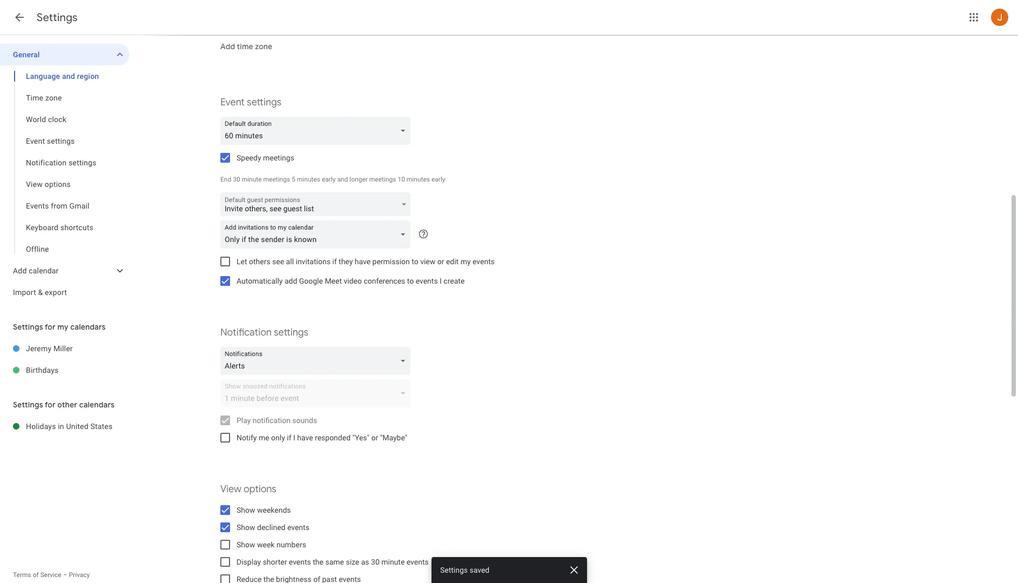 Task type: vqa. For each thing, say whether or not it's contained in the screenshot.
View options
yes



Task type: describe. For each thing, give the bounding box(es) containing it.
0 vertical spatial minute
[[242, 176, 262, 183]]

&
[[38, 288, 43, 297]]

sounds
[[293, 416, 317, 425]]

0 horizontal spatial if
[[287, 433, 292, 442]]

1 vertical spatial options
[[244, 483, 277, 496]]

1 vertical spatial have
[[297, 433, 313, 442]]

end 30 minute meetings 5 minutes early and longer meetings 10 minutes early
[[221, 176, 446, 183]]

"maybe"
[[380, 433, 408, 442]]

tree containing general
[[0, 44, 130, 303]]

let
[[237, 257, 247, 266]]

of
[[33, 571, 39, 579]]

2 early from the left
[[432, 176, 446, 183]]

settings for settings for other calendars
[[13, 400, 43, 410]]

1 vertical spatial my
[[57, 322, 69, 332]]

size
[[346, 558, 360, 566]]

add time zone
[[221, 42, 272, 51]]

1 horizontal spatial or
[[438, 257, 444, 266]]

time
[[237, 42, 253, 51]]

5
[[292, 176, 296, 183]]

1 early from the left
[[322, 176, 336, 183]]

2 minutes from the left
[[407, 176, 430, 183]]

birthdays link
[[26, 359, 130, 381]]

keyboard
[[26, 223, 58, 232]]

0 horizontal spatial 30
[[233, 176, 240, 183]]

world
[[26, 115, 46, 124]]

events
[[26, 202, 49, 210]]

events from gmail
[[26, 202, 90, 210]]

permissions
[[265, 196, 300, 204]]

calendar
[[29, 266, 59, 275]]

birthdays tree item
[[0, 359, 130, 381]]

time zone
[[26, 93, 62, 102]]

from
[[51, 202, 67, 210]]

events left the "the"
[[289, 558, 311, 566]]

shortcuts
[[60, 223, 93, 232]]

0 vertical spatial view options
[[26, 180, 71, 189]]

show declined events
[[237, 523, 310, 532]]

show for show week numbers
[[237, 540, 255, 549]]

settings for other calendars
[[13, 400, 115, 410]]

notification
[[253, 416, 291, 425]]

invitations
[[296, 257, 331, 266]]

let others see all invitations if they have permission to view or edit my events
[[237, 257, 495, 266]]

event inside group
[[26, 137, 45, 145]]

meet
[[325, 277, 342, 285]]

privacy
[[69, 571, 90, 579]]

general
[[13, 50, 40, 59]]

time
[[26, 93, 43, 102]]

invite others, see guest list button
[[221, 193, 411, 219]]

notify me only if i have responded "yes" or "maybe"
[[237, 433, 408, 442]]

add calendar
[[13, 266, 59, 275]]

declined
[[257, 523, 286, 532]]

birthdays
[[26, 366, 59, 375]]

"yes"
[[353, 433, 370, 442]]

all
[[286, 257, 294, 266]]

default
[[225, 196, 246, 204]]

keyboard shortcuts
[[26, 223, 93, 232]]

calendars for settings for my calendars
[[70, 322, 106, 332]]

list
[[304, 204, 314, 213]]

1 vertical spatial or
[[372, 433, 378, 442]]

region
[[77, 72, 99, 81]]

1 horizontal spatial and
[[337, 176, 348, 183]]

1 horizontal spatial 30
[[371, 558, 380, 566]]

add for add calendar
[[13, 266, 27, 275]]

add time zone button
[[216, 34, 277, 59]]

1 minutes from the left
[[297, 176, 320, 183]]

numbers
[[277, 540, 306, 549]]

0 vertical spatial view
[[26, 180, 43, 189]]

notification inside group
[[26, 158, 67, 167]]

speedy meetings
[[237, 153, 294, 162]]

terms
[[13, 571, 31, 579]]

calendars for settings for other calendars
[[79, 400, 115, 410]]

weekends
[[257, 506, 291, 515]]

gmail
[[69, 202, 90, 210]]

edit
[[446, 257, 459, 266]]

0 vertical spatial my
[[461, 257, 471, 266]]

display
[[237, 558, 261, 566]]

holidays
[[26, 422, 56, 431]]

me
[[259, 433, 269, 442]]

settings saved
[[440, 566, 490, 574]]

import & export
[[13, 288, 67, 297]]

language
[[26, 72, 60, 81]]

0 vertical spatial event
[[221, 96, 245, 109]]

same
[[326, 558, 344, 566]]

notification settings inside group
[[26, 158, 96, 167]]

default guest permissions invite others, see guest list
[[225, 196, 314, 213]]

view
[[421, 257, 436, 266]]

terms of service link
[[13, 571, 61, 579]]

states
[[90, 422, 113, 431]]

export
[[45, 288, 67, 297]]



Task type: locate. For each thing, give the bounding box(es) containing it.
notification down world clock
[[26, 158, 67, 167]]

end
[[221, 176, 231, 183]]

30
[[233, 176, 240, 183], [371, 558, 380, 566]]

calendars up jeremy miller tree item
[[70, 322, 106, 332]]

zone inside group
[[45, 93, 62, 102]]

show left weekends
[[237, 506, 255, 515]]

0 vertical spatial notification
[[26, 158, 67, 167]]

guest up others,
[[247, 196, 263, 204]]

permission
[[373, 257, 410, 266]]

general tree item
[[0, 44, 130, 65]]

to
[[412, 257, 419, 266], [407, 277, 414, 285]]

show
[[237, 506, 255, 515], [237, 523, 255, 532], [237, 540, 255, 549]]

0 horizontal spatial add
[[13, 266, 27, 275]]

0 vertical spatial zone
[[255, 42, 272, 51]]

0 vertical spatial 30
[[233, 176, 240, 183]]

1 vertical spatial i
[[293, 433, 296, 442]]

to left view
[[412, 257, 419, 266]]

0 vertical spatial and
[[62, 72, 75, 81]]

holidays in united states
[[26, 422, 113, 431]]

0 horizontal spatial minute
[[242, 176, 262, 183]]

0 vertical spatial options
[[45, 180, 71, 189]]

show for show weekends
[[237, 506, 255, 515]]

1 horizontal spatial view
[[221, 483, 242, 496]]

shorter
[[263, 558, 287, 566]]

2 show from the top
[[237, 523, 255, 532]]

early
[[322, 176, 336, 183], [432, 176, 446, 183]]

1 vertical spatial show
[[237, 523, 255, 532]]

add up import at left
[[13, 266, 27, 275]]

others,
[[245, 204, 268, 213]]

to right conferences on the left of page
[[407, 277, 414, 285]]

2 vertical spatial show
[[237, 540, 255, 549]]

1 vertical spatial view
[[221, 483, 242, 496]]

2 for from the top
[[45, 400, 56, 410]]

1 vertical spatial if
[[287, 433, 292, 442]]

0 horizontal spatial view options
[[26, 180, 71, 189]]

minute right as
[[382, 558, 405, 566]]

my right edit
[[461, 257, 471, 266]]

offline
[[26, 245, 49, 253]]

settings for my calendars tree
[[0, 338, 130, 381]]

1 vertical spatial and
[[337, 176, 348, 183]]

None field
[[221, 117, 415, 145], [221, 221, 415, 249], [221, 347, 415, 375], [221, 117, 415, 145], [221, 221, 415, 249], [221, 347, 415, 375]]

1 for from the top
[[45, 322, 56, 332]]

if left "they"
[[333, 257, 337, 266]]

invite
[[225, 204, 243, 213]]

speedy
[[237, 153, 261, 162]]

display shorter events the same size as 30 minute events
[[237, 558, 429, 566]]

google
[[299, 277, 323, 285]]

1 vertical spatial zone
[[45, 93, 62, 102]]

see left 'all'
[[272, 257, 284, 266]]

early up the invite others, see guest list popup button
[[322, 176, 336, 183]]

0 horizontal spatial minutes
[[297, 176, 320, 183]]

settings for settings saved
[[440, 566, 468, 574]]

1 show from the top
[[237, 506, 255, 515]]

1 vertical spatial 30
[[371, 558, 380, 566]]

show down show weekends
[[237, 523, 255, 532]]

events left settings saved
[[407, 558, 429, 566]]

notification settings down 'automatically'
[[221, 326, 309, 339]]

longer
[[350, 176, 368, 183]]

notification settings
[[26, 158, 96, 167], [221, 326, 309, 339]]

calendars
[[70, 322, 106, 332], [79, 400, 115, 410]]

settings for my calendars
[[13, 322, 106, 332]]

1 vertical spatial notification
[[221, 326, 272, 339]]

0 horizontal spatial view
[[26, 180, 43, 189]]

meetings left 5
[[263, 176, 290, 183]]

1 vertical spatial calendars
[[79, 400, 115, 410]]

0 horizontal spatial options
[[45, 180, 71, 189]]

tree
[[0, 44, 130, 303]]

0 horizontal spatial or
[[372, 433, 378, 442]]

i
[[440, 277, 442, 285], [293, 433, 296, 442]]

0 vertical spatial or
[[438, 257, 444, 266]]

early right 10
[[432, 176, 446, 183]]

only
[[271, 433, 285, 442]]

settings up the "holidays"
[[13, 400, 43, 410]]

show week numbers
[[237, 540, 306, 549]]

0 horizontal spatial event settings
[[26, 137, 75, 145]]

minute
[[242, 176, 262, 183], [382, 558, 405, 566]]

world clock
[[26, 115, 66, 124]]

others
[[249, 257, 271, 266]]

for for other
[[45, 400, 56, 410]]

week
[[257, 540, 275, 549]]

for for my
[[45, 322, 56, 332]]

0 horizontal spatial notification
[[26, 158, 67, 167]]

conferences
[[364, 277, 405, 285]]

0 horizontal spatial guest
[[247, 196, 263, 204]]

1 horizontal spatial early
[[432, 176, 446, 183]]

or
[[438, 257, 444, 266], [372, 433, 378, 442]]

0 vertical spatial event settings
[[221, 96, 282, 109]]

1 horizontal spatial have
[[355, 257, 371, 266]]

notify
[[237, 433, 257, 442]]

1 horizontal spatial if
[[333, 257, 337, 266]]

events down view
[[416, 277, 438, 285]]

1 vertical spatial add
[[13, 266, 27, 275]]

1 vertical spatial guest
[[283, 204, 302, 213]]

have right "they"
[[355, 257, 371, 266]]

1 horizontal spatial minute
[[382, 558, 405, 566]]

minutes right 5
[[297, 176, 320, 183]]

1 horizontal spatial notification settings
[[221, 326, 309, 339]]

0 horizontal spatial early
[[322, 176, 336, 183]]

see down permissions
[[270, 204, 282, 213]]

in
[[58, 422, 64, 431]]

go back image
[[13, 11, 26, 24]]

events
[[473, 257, 495, 266], [416, 277, 438, 285], [287, 523, 310, 532], [289, 558, 311, 566], [407, 558, 429, 566]]

or left edit
[[438, 257, 444, 266]]

zone inside add time zone button
[[255, 42, 272, 51]]

1 horizontal spatial notification
[[221, 326, 272, 339]]

settings heading
[[37, 11, 78, 24]]

1 horizontal spatial my
[[461, 257, 471, 266]]

if right only
[[287, 433, 292, 442]]

as
[[361, 558, 369, 566]]

0 vertical spatial to
[[412, 257, 419, 266]]

guest down permissions
[[283, 204, 302, 213]]

calendars up states
[[79, 400, 115, 410]]

privacy link
[[69, 571, 90, 579]]

0 vertical spatial if
[[333, 257, 337, 266]]

have down sounds
[[297, 433, 313, 442]]

add inside "tree"
[[13, 266, 27, 275]]

options
[[45, 180, 71, 189], [244, 483, 277, 496]]

0 horizontal spatial i
[[293, 433, 296, 442]]

group
[[0, 65, 130, 260]]

my up miller
[[57, 322, 69, 332]]

show up display
[[237, 540, 255, 549]]

1 vertical spatial event
[[26, 137, 45, 145]]

show for show declined events
[[237, 523, 255, 532]]

play
[[237, 416, 251, 425]]

0 horizontal spatial and
[[62, 72, 75, 81]]

1 vertical spatial for
[[45, 400, 56, 410]]

settings
[[247, 96, 282, 109], [47, 137, 75, 145], [69, 158, 96, 167], [274, 326, 309, 339]]

10
[[398, 176, 405, 183]]

events right edit
[[473, 257, 495, 266]]

show weekends
[[237, 506, 291, 515]]

jeremy miller tree item
[[0, 338, 130, 359]]

saved
[[470, 566, 490, 574]]

1 horizontal spatial add
[[221, 42, 235, 51]]

1 horizontal spatial event
[[221, 96, 245, 109]]

guest
[[247, 196, 263, 204], [283, 204, 302, 213]]

minutes right 10
[[407, 176, 430, 183]]

view options up show weekends
[[221, 483, 277, 496]]

0 vertical spatial for
[[45, 322, 56, 332]]

3 show from the top
[[237, 540, 255, 549]]

add left time
[[221, 42, 235, 51]]

1 vertical spatial see
[[272, 257, 284, 266]]

if
[[333, 257, 337, 266], [287, 433, 292, 442]]

notification settings up from
[[26, 158, 96, 167]]

notification down 'automatically'
[[221, 326, 272, 339]]

terms of service – privacy
[[13, 571, 90, 579]]

holidays in united states link
[[26, 416, 130, 437]]

0 vertical spatial have
[[355, 257, 371, 266]]

view up events
[[26, 180, 43, 189]]

0 vertical spatial show
[[237, 506, 255, 515]]

automatically add google meet video conferences to events i create
[[237, 277, 465, 285]]

30 right end
[[233, 176, 240, 183]]

for left other
[[45, 400, 56, 410]]

1 horizontal spatial view options
[[221, 483, 277, 496]]

1 horizontal spatial zone
[[255, 42, 272, 51]]

1 horizontal spatial i
[[440, 277, 442, 285]]

for
[[45, 322, 56, 332], [45, 400, 56, 410]]

see inside "default guest permissions invite others, see guest list"
[[270, 204, 282, 213]]

0 vertical spatial i
[[440, 277, 442, 285]]

view up show weekends
[[221, 483, 242, 496]]

holidays in united states tree item
[[0, 416, 130, 437]]

30 right as
[[371, 558, 380, 566]]

0 vertical spatial add
[[221, 42, 235, 51]]

options up show weekends
[[244, 483, 277, 496]]

play notification sounds
[[237, 416, 317, 425]]

0 horizontal spatial have
[[297, 433, 313, 442]]

1 horizontal spatial minutes
[[407, 176, 430, 183]]

import
[[13, 288, 36, 297]]

and left longer
[[337, 176, 348, 183]]

jeremy
[[26, 344, 51, 353]]

zone
[[255, 42, 272, 51], [45, 93, 62, 102]]

1 horizontal spatial event settings
[[221, 96, 282, 109]]

i left create
[[440, 277, 442, 285]]

meetings left 10
[[370, 176, 396, 183]]

events up numbers
[[287, 523, 310, 532]]

add for add time zone
[[221, 42, 235, 51]]

1 horizontal spatial guest
[[283, 204, 302, 213]]

settings up jeremy
[[13, 322, 43, 332]]

meetings up 5
[[263, 153, 294, 162]]

add
[[285, 277, 297, 285]]

service
[[40, 571, 61, 579]]

1 horizontal spatial options
[[244, 483, 277, 496]]

view options up events from gmail
[[26, 180, 71, 189]]

group containing language and region
[[0, 65, 130, 260]]

video
[[344, 277, 362, 285]]

minute down speedy
[[242, 176, 262, 183]]

and
[[62, 72, 75, 81], [337, 176, 348, 183]]

event settings
[[221, 96, 282, 109], [26, 137, 75, 145]]

0 horizontal spatial my
[[57, 322, 69, 332]]

0 vertical spatial see
[[270, 204, 282, 213]]

add inside button
[[221, 42, 235, 51]]

0 vertical spatial notification settings
[[26, 158, 96, 167]]

language and region
[[26, 72, 99, 81]]

1 vertical spatial notification settings
[[221, 326, 309, 339]]

–
[[63, 571, 67, 579]]

jeremy miller
[[26, 344, 73, 353]]

minutes
[[297, 176, 320, 183], [407, 176, 430, 183]]

0 vertical spatial calendars
[[70, 322, 106, 332]]

0 horizontal spatial event
[[26, 137, 45, 145]]

options up events from gmail
[[45, 180, 71, 189]]

other
[[57, 400, 77, 410]]

or right '"yes"' at the left of the page
[[372, 433, 378, 442]]

0 horizontal spatial notification settings
[[26, 158, 96, 167]]

1 vertical spatial to
[[407, 277, 414, 285]]

0 horizontal spatial zone
[[45, 93, 62, 102]]

create
[[444, 277, 465, 285]]

miller
[[53, 344, 73, 353]]

settings for settings for my calendars
[[13, 322, 43, 332]]

add
[[221, 42, 235, 51], [13, 266, 27, 275]]

1 vertical spatial minute
[[382, 558, 405, 566]]

1 vertical spatial view options
[[221, 483, 277, 496]]

responded
[[315, 433, 351, 442]]

united
[[66, 422, 89, 431]]

settings right go back icon
[[37, 11, 78, 24]]

and left region
[[62, 72, 75, 81]]

event
[[221, 96, 245, 109], [26, 137, 45, 145]]

0 vertical spatial guest
[[247, 196, 263, 204]]

settings left "saved"
[[440, 566, 468, 574]]

they
[[339, 257, 353, 266]]

automatically
[[237, 277, 283, 285]]

1 vertical spatial event settings
[[26, 137, 75, 145]]

i right only
[[293, 433, 296, 442]]

settings for settings
[[37, 11, 78, 24]]

for up the jeremy miller
[[45, 322, 56, 332]]



